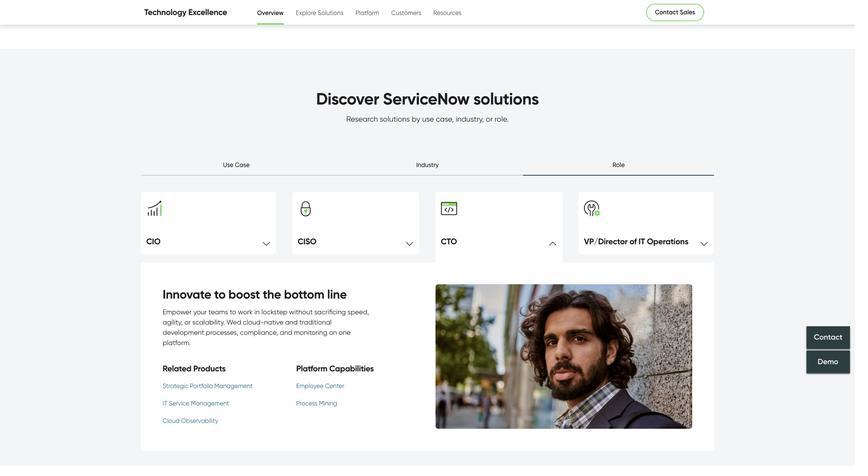 Task type: vqa. For each thing, say whether or not it's contained in the screenshot.
ADMINISTRATOR
no



Task type: locate. For each thing, give the bounding box(es) containing it.
cloud observability
[[163, 417, 218, 425]]

strategic portfolio management
[[163, 382, 253, 390]]

chevron down image
[[263, 238, 271, 246], [406, 238, 414, 246]]

1 horizontal spatial to
[[230, 308, 237, 316]]

to inside empower your teams to work in lockstep without sacrificing speed, agility, or scalability. wed cloud-native and traditional development processes, compliance, and monitoring on one platform.
[[230, 308, 237, 316]]

management
[[215, 382, 253, 390], [191, 400, 229, 407]]

contact left the sales
[[656, 9, 679, 16]]

wed
[[227, 318, 242, 326]]

1 vertical spatial to
[[230, 308, 237, 316]]

cto
[[441, 236, 457, 246]]

1 vertical spatial solutions
[[380, 114, 410, 123]]

on
[[329, 328, 337, 337]]

0 vertical spatial platform
[[356, 9, 380, 16]]

lockstep
[[262, 308, 288, 316]]

or up development
[[185, 318, 191, 326]]

or
[[486, 114, 493, 123], [185, 318, 191, 326]]

use case
[[223, 161, 250, 168]]

contact sales
[[656, 9, 696, 16]]

sacrificing
[[315, 308, 346, 316]]

and down without
[[285, 318, 298, 326]]

empower
[[163, 308, 192, 316]]

0 horizontal spatial contact
[[656, 9, 679, 16]]

0 vertical spatial and
[[285, 318, 298, 326]]

monitoring
[[294, 328, 328, 337]]

platform.
[[163, 339, 191, 347]]

0 horizontal spatial to
[[214, 287, 226, 302]]

1 horizontal spatial chevron down image
[[406, 238, 414, 246]]

1 chevron down image from the left
[[263, 238, 271, 246]]

and
[[285, 318, 298, 326], [280, 328, 293, 337]]

ciso
[[298, 236, 317, 246]]

0 vertical spatial to
[[214, 287, 226, 302]]

0 horizontal spatial platform
[[296, 364, 328, 373]]

teams
[[209, 308, 228, 316]]

development
[[163, 328, 204, 337]]

platform capabilities
[[296, 364, 374, 373]]

management down the strategic portfolio management
[[191, 400, 229, 407]]

innovate
[[163, 287, 212, 302]]

1 vertical spatial or
[[185, 318, 191, 326]]

strategic portfolio management link
[[163, 381, 253, 391]]

chevron down image for ciso
[[406, 238, 414, 246]]

platform
[[356, 9, 380, 16], [296, 364, 328, 373]]

2 chevron down image from the left
[[406, 238, 414, 246]]

0 horizontal spatial chevron down image
[[263, 238, 271, 246]]

management inside "link"
[[215, 382, 253, 390]]

to up wed
[[230, 308, 237, 316]]

vp/director of it operations
[[585, 236, 689, 246]]

servicenow
[[383, 88, 470, 109]]

contact up demo
[[815, 333, 843, 342]]

1 vertical spatial and
[[280, 328, 293, 337]]

0 vertical spatial management
[[215, 382, 253, 390]]

use
[[223, 161, 234, 168]]

explore
[[296, 9, 317, 16]]

management down products
[[215, 382, 253, 390]]

case
[[235, 161, 250, 168]]

0 vertical spatial solutions
[[474, 88, 539, 109]]

resources
[[434, 9, 462, 16]]

or inside empower your teams to work in lockstep without sacrificing speed, agility, or scalability. wed cloud-native and traditional development processes, compliance, and monitoring on one platform.
[[185, 318, 191, 326]]

0 vertical spatial it
[[639, 236, 646, 246]]

native
[[264, 318, 284, 326]]

demo
[[819, 357, 839, 366]]

solutions up role.
[[474, 88, 539, 109]]

and down native
[[280, 328, 293, 337]]

role.
[[495, 114, 509, 123]]

platform for platform capabilities
[[296, 364, 328, 373]]

platform link
[[356, 1, 380, 23]]

one
[[339, 328, 351, 337]]

solutions
[[474, 88, 539, 109], [380, 114, 410, 123]]

1 horizontal spatial contact
[[815, 333, 843, 342]]

contact inside contact link
[[815, 333, 843, 342]]

industry,
[[456, 114, 484, 123]]

resources link
[[434, 1, 462, 23]]

contact for contact
[[815, 333, 843, 342]]

0 vertical spatial contact
[[656, 9, 679, 16]]

demo link
[[807, 351, 851, 373]]

0 horizontal spatial or
[[185, 318, 191, 326]]

technology
[[144, 7, 187, 17]]

observability
[[181, 417, 218, 425]]

it left service
[[163, 400, 168, 407]]

in
[[255, 308, 260, 316]]

1 vertical spatial platform
[[296, 364, 328, 373]]

scalability.
[[193, 318, 225, 326]]

1 vertical spatial management
[[191, 400, 229, 407]]

bottom
[[284, 287, 325, 302]]

discover
[[317, 88, 379, 109]]

or left role.
[[486, 114, 493, 123]]

to up teams
[[214, 287, 226, 302]]

0 horizontal spatial it
[[163, 400, 168, 407]]

cio
[[146, 236, 161, 246]]

solutions left by
[[380, 114, 410, 123]]

1 vertical spatial contact
[[815, 333, 843, 342]]

contact
[[656, 9, 679, 16], [815, 333, 843, 342]]

employee center
[[296, 382, 345, 390]]

vp/director
[[585, 236, 628, 246]]

agility,
[[163, 318, 183, 326]]

1 horizontal spatial or
[[486, 114, 493, 123]]

it
[[639, 236, 646, 246], [163, 400, 168, 407]]

contact inside contact sales link
[[656, 9, 679, 16]]

solutions
[[318, 9, 344, 16]]

1 vertical spatial it
[[163, 400, 168, 407]]

your
[[194, 308, 207, 316]]

it right of
[[639, 236, 646, 246]]

1 horizontal spatial platform
[[356, 9, 380, 16]]



Task type: describe. For each thing, give the bounding box(es) containing it.
use
[[423, 114, 434, 123]]

contact sales link
[[647, 4, 705, 21]]

chevron up image
[[549, 238, 557, 246]]

empower your teams to work in lockstep without sacrificing speed, agility, or scalability. wed cloud-native and traditional development processes, compliance, and monitoring on one platform.
[[163, 308, 369, 347]]

mining
[[319, 400, 338, 407]]

research solutions by use case, industry, or role.
[[347, 114, 509, 123]]

cloud
[[163, 417, 180, 425]]

go to servicenow account image
[[700, 9, 708, 18]]

explore solutions
[[296, 9, 344, 16]]

management for strategic portfolio management
[[215, 382, 253, 390]]

role link
[[524, 160, 715, 175]]

employee
[[296, 382, 324, 390]]

case,
[[436, 114, 454, 123]]

line
[[328, 287, 347, 302]]

capabilities
[[330, 364, 374, 373]]

overview
[[257, 9, 284, 17]]

compliance,
[[240, 328, 278, 337]]

1 horizontal spatial it
[[639, 236, 646, 246]]

technology excellence
[[144, 7, 227, 17]]

0 horizontal spatial solutions
[[380, 114, 410, 123]]

employee center link
[[296, 381, 374, 391]]

process
[[296, 400, 318, 407]]

processes,
[[206, 328, 239, 337]]

contact for contact sales
[[656, 9, 679, 16]]

of
[[630, 236, 637, 246]]

cloud-
[[243, 318, 264, 326]]

products
[[193, 364, 226, 373]]

service
[[169, 400, 190, 407]]

center
[[325, 382, 345, 390]]

0 vertical spatial or
[[486, 114, 493, 123]]

platform for platform
[[356, 9, 380, 16]]

customers
[[392, 9, 422, 16]]

traditional
[[300, 318, 332, 326]]

it service management
[[163, 400, 229, 407]]

industry link
[[332, 160, 524, 175]]

process mining link
[[296, 399, 374, 408]]

related products
[[163, 364, 226, 373]]

role
[[613, 161, 625, 168]]

research
[[347, 114, 378, 123]]

customers link
[[392, 1, 422, 23]]

innovate to boost the bottom line
[[163, 287, 347, 302]]

industry
[[417, 161, 439, 168]]

sales
[[681, 9, 696, 16]]

overview link
[[257, 2, 284, 23]]

chevron down image
[[701, 238, 709, 246]]

by
[[412, 114, 421, 123]]

1 horizontal spatial solutions
[[474, 88, 539, 109]]

speed,
[[348, 308, 369, 316]]

use case link
[[141, 160, 332, 175]]

discover servicenow solutions
[[317, 88, 539, 109]]

strategic
[[163, 382, 189, 390]]

work
[[238, 308, 253, 316]]

operations
[[648, 236, 689, 246]]

related
[[163, 364, 192, 373]]

chevron down image for cio
[[263, 238, 271, 246]]

explore solutions link
[[296, 1, 344, 23]]

the
[[263, 287, 281, 302]]

management for it service management
[[191, 400, 229, 407]]

contact link
[[807, 326, 851, 349]]

without
[[289, 308, 313, 316]]

it service management link
[[163, 399, 253, 408]]

portfolio
[[190, 382, 213, 390]]

excellence
[[189, 7, 227, 17]]

boost
[[229, 287, 260, 302]]

cloud observability link
[[163, 416, 253, 426]]

process mining
[[296, 400, 338, 407]]



